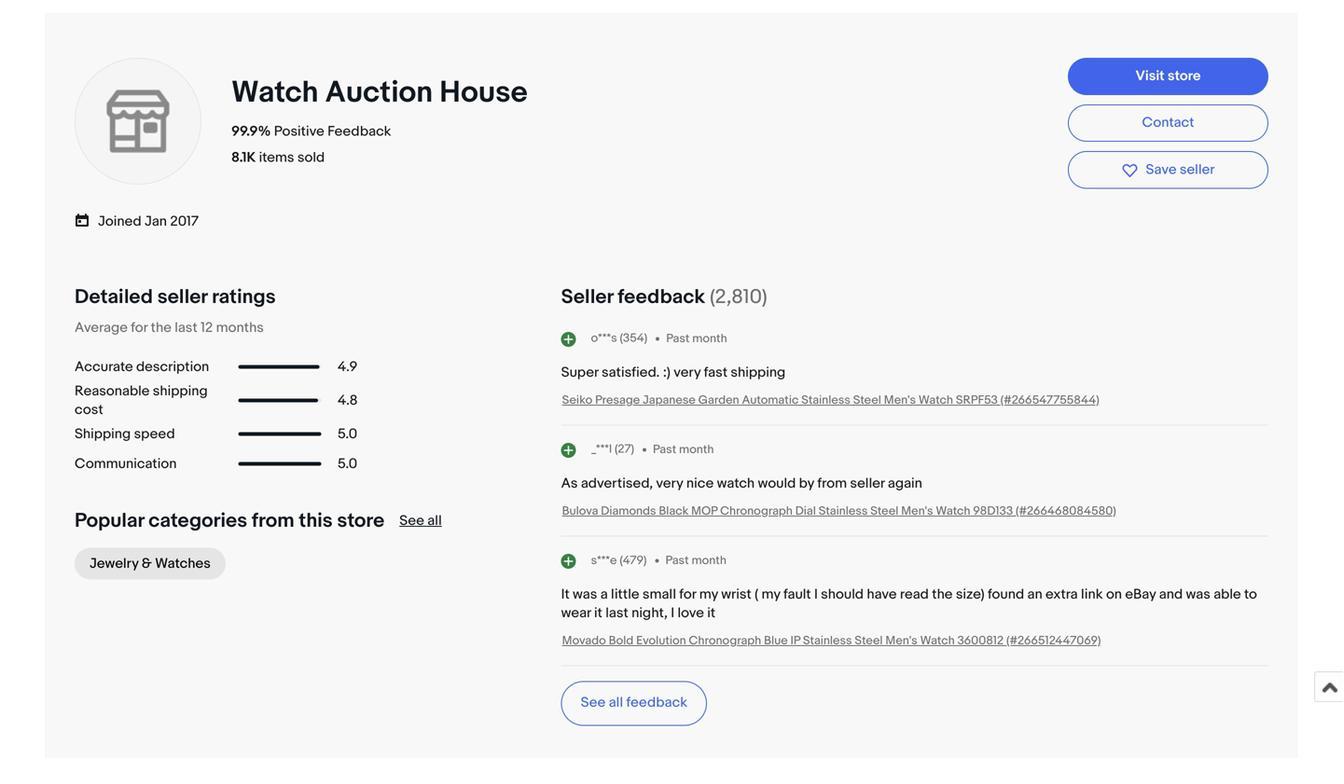 Task type: describe. For each thing, give the bounding box(es) containing it.
store inside visit store link
[[1168, 68, 1201, 85]]

for inside 'it was a little small for my wrist ( my fault i should have read the size) found an extra link on ebay and was able to wear it last night, i love it'
[[679, 586, 696, 603]]

1 vertical spatial from
[[252, 509, 294, 533]]

it was a little small for my wrist ( my fault i should have read the size) found an extra link on ebay and was able to wear it last night, i love it
[[561, 586, 1257, 621]]

0 vertical spatial very
[[674, 364, 701, 381]]

detailed
[[75, 285, 153, 309]]

fault
[[783, 586, 811, 603]]

see all
[[399, 512, 442, 529]]

joined jan 2017
[[98, 213, 199, 230]]

should
[[821, 586, 864, 603]]

reasonable shipping cost
[[75, 383, 208, 418]]

seller for detailed
[[157, 285, 207, 309]]

0 horizontal spatial the
[[151, 319, 171, 336]]

advertised,
[[581, 475, 653, 492]]

0 vertical spatial stainless
[[801, 393, 850, 407]]

last inside 'it was a little small for my wrist ( my fault i should have read the size) found an extra link on ebay and was able to wear it last night, i love it'
[[606, 605, 628, 621]]

on
[[1106, 586, 1122, 603]]

as
[[561, 475, 578, 492]]

movado bold evolution chronograph blue ip stainless steel men's watch 3600812 (#266512447069) link
[[562, 634, 1101, 648]]

all for see all feedback
[[609, 694, 623, 711]]

1 vertical spatial feedback
[[626, 694, 687, 711]]

night,
[[632, 605, 668, 621]]

:)
[[663, 364, 671, 381]]

positive
[[274, 123, 324, 140]]

a
[[600, 586, 608, 603]]

super satisfied. :) very fast shipping
[[561, 364, 786, 381]]

the inside 'it was a little small for my wrist ( my fault i should have read the size) found an extra link on ebay and was able to wear it last night, i love it'
[[932, 586, 953, 603]]

save seller button
[[1068, 151, 1268, 189]]

0 horizontal spatial i
[[671, 605, 674, 621]]

save
[[1146, 161, 1177, 178]]

1 it from the left
[[594, 605, 602, 621]]

cost
[[75, 401, 103, 418]]

5.0 for communication
[[338, 455, 357, 472]]

watch left srpf53
[[919, 393, 953, 407]]

1 vertical spatial store
[[337, 509, 384, 533]]

men's for again
[[901, 504, 933, 518]]

link
[[1081, 586, 1103, 603]]

by
[[799, 475, 814, 492]]

nice
[[686, 475, 714, 492]]

99.9% positive feedback
[[231, 123, 391, 140]]

categories
[[149, 509, 247, 533]]

(#266512447069)
[[1006, 634, 1101, 648]]

small
[[643, 586, 676, 603]]

extra
[[1046, 586, 1078, 603]]

1 horizontal spatial seller
[[850, 475, 885, 492]]

(#266547755844)
[[1000, 393, 1099, 407]]

months
[[216, 319, 264, 336]]

1 my from the left
[[699, 586, 718, 603]]

black
[[659, 504, 689, 518]]

seller
[[561, 285, 613, 309]]

2017
[[170, 213, 199, 230]]

0 horizontal spatial last
[[175, 319, 197, 336]]

diamonds
[[601, 504, 656, 518]]

past month for watch
[[653, 443, 714, 457]]

past month for fast
[[666, 332, 727, 346]]

past for little
[[665, 554, 689, 568]]

bulova diamonds black mop chronograph dial stainless steel men's watch 98d133 (#266468084580) link
[[562, 504, 1116, 518]]

wear
[[561, 605, 591, 621]]

0 vertical spatial chronograph
[[720, 504, 793, 518]]

size)
[[956, 586, 985, 603]]

past for very
[[666, 332, 690, 346]]

ebay
[[1125, 586, 1156, 603]]

seiko
[[562, 393, 592, 407]]

as advertised, very nice watch would by from seller again
[[561, 475, 922, 492]]

2 was from the left
[[1186, 586, 1211, 603]]

house
[[440, 75, 528, 111]]

jewelry & watches
[[90, 555, 211, 572]]

watches
[[155, 555, 211, 572]]

(#266468084580)
[[1016, 504, 1116, 518]]

accurate description
[[75, 358, 209, 375]]

98d133
[[973, 504, 1013, 518]]

able
[[1214, 586, 1241, 603]]

contact
[[1142, 114, 1194, 131]]

ip
[[790, 634, 800, 648]]

see all link
[[399, 512, 442, 529]]

watch up the 99.9%
[[231, 75, 319, 111]]

blue
[[764, 634, 788, 648]]

see for see all
[[399, 512, 424, 529]]

it
[[561, 586, 570, 603]]

seiko presage japanese garden automatic stainless steel men's watch srpf53 (#266547755844) link
[[562, 393, 1099, 407]]

seller for save
[[1180, 161, 1215, 178]]

found
[[988, 586, 1024, 603]]

1 vertical spatial very
[[656, 475, 683, 492]]

movado
[[562, 634, 606, 648]]

s***e
[[591, 553, 617, 568]]

see all feedback
[[581, 694, 687, 711]]

all for see all
[[427, 512, 442, 529]]

communication
[[75, 455, 177, 472]]

watch auction house link
[[231, 75, 534, 111]]

99.9%
[[231, 123, 271, 140]]

would
[[758, 475, 796, 492]]

accurate
[[75, 358, 133, 375]]

shipping inside reasonable shipping cost
[[153, 383, 208, 399]]

month for small
[[692, 554, 726, 568]]

items
[[259, 149, 294, 166]]

seiko presage japanese garden automatic stainless steel men's watch srpf53 (#266547755844)
[[562, 393, 1099, 407]]

stainless for seller
[[819, 504, 868, 518]]

description
[[136, 358, 209, 375]]

bulova diamonds black mop chronograph dial stainless steel men's watch 98d133 (#266468084580)
[[562, 504, 1116, 518]]

0 vertical spatial men's
[[884, 393, 916, 407]]

contact link
[[1068, 105, 1268, 142]]

popular categories from this store
[[75, 509, 384, 533]]

2 it from the left
[[707, 605, 715, 621]]

steel for again
[[870, 504, 898, 518]]

save seller
[[1146, 161, 1215, 178]]

little
[[611, 586, 639, 603]]

evolution
[[636, 634, 686, 648]]

5.0 for shipping speed
[[338, 426, 357, 442]]

&
[[142, 555, 152, 572]]

_***l (27)
[[591, 442, 634, 457]]

and
[[1159, 586, 1183, 603]]

have
[[867, 586, 897, 603]]



Task type: locate. For each thing, give the bounding box(es) containing it.
1 horizontal spatial see
[[581, 694, 606, 711]]

watch left 98d133
[[936, 504, 970, 518]]

visit store link
[[1068, 58, 1268, 95]]

this
[[299, 509, 333, 533]]

the left size)
[[932, 586, 953, 603]]

feedback
[[327, 123, 391, 140]]

watch auction house
[[231, 75, 528, 111]]

4.8
[[338, 392, 358, 409]]

2 vertical spatial men's
[[885, 634, 917, 648]]

i left love
[[671, 605, 674, 621]]

watch auction house image
[[73, 56, 203, 187]]

0 vertical spatial all
[[427, 512, 442, 529]]

last
[[175, 319, 197, 336], [606, 605, 628, 621]]

satisfied.
[[602, 364, 660, 381]]

it
[[594, 605, 602, 621], [707, 605, 715, 621]]

past month for small
[[665, 554, 726, 568]]

men's down 'it was a little small for my wrist ( my fault i should have read the size) found an extra link on ebay and was able to wear it last night, i love it'
[[885, 634, 917, 648]]

stainless right dial
[[819, 504, 868, 518]]

average for the last 12 months
[[75, 319, 264, 336]]

past
[[666, 332, 690, 346], [653, 443, 676, 457], [665, 554, 689, 568]]

jewelry & watches link
[[75, 548, 226, 580]]

was left a
[[573, 586, 597, 603]]

1 vertical spatial stainless
[[819, 504, 868, 518]]

was
[[573, 586, 597, 603], [1186, 586, 1211, 603]]

0 horizontal spatial seller
[[157, 285, 207, 309]]

text__icon wrapper image
[[75, 210, 98, 229]]

past up "small" on the bottom of page
[[665, 554, 689, 568]]

0 horizontal spatial store
[[337, 509, 384, 533]]

visit store
[[1136, 68, 1201, 85]]

1 horizontal spatial it
[[707, 605, 715, 621]]

0 vertical spatial seller
[[1180, 161, 1215, 178]]

ratings
[[212, 285, 276, 309]]

to
[[1244, 586, 1257, 603]]

last down little
[[606, 605, 628, 621]]

shipping down description
[[153, 383, 208, 399]]

see for see all feedback
[[581, 694, 606, 711]]

the down 'detailed seller ratings'
[[151, 319, 171, 336]]

sold
[[297, 149, 325, 166]]

an
[[1027, 586, 1042, 603]]

0 vertical spatial i
[[814, 586, 818, 603]]

1 horizontal spatial store
[[1168, 68, 1201, 85]]

5.0
[[338, 426, 357, 442], [338, 455, 357, 472]]

0 horizontal spatial shipping
[[153, 383, 208, 399]]

1 horizontal spatial the
[[932, 586, 953, 603]]

8.1k
[[231, 149, 256, 166]]

seller right the save
[[1180, 161, 1215, 178]]

feedback up (354)
[[618, 285, 705, 309]]

visit
[[1136, 68, 1165, 85]]

0 horizontal spatial it
[[594, 605, 602, 621]]

men's left srpf53
[[884, 393, 916, 407]]

1 vertical spatial steel
[[870, 504, 898, 518]]

my right (
[[762, 586, 780, 603]]

0 vertical spatial shipping
[[731, 364, 786, 381]]

jan
[[145, 213, 167, 230]]

it down a
[[594, 605, 602, 621]]

0 vertical spatial from
[[817, 475, 847, 492]]

(27)
[[615, 442, 634, 457]]

past month up nice in the right bottom of the page
[[653, 443, 714, 457]]

past up the super satisfied. :) very fast shipping
[[666, 332, 690, 346]]

store right the this
[[337, 509, 384, 533]]

super
[[561, 364, 598, 381]]

wrist
[[721, 586, 752, 603]]

dial
[[795, 504, 816, 518]]

2 vertical spatial seller
[[850, 475, 885, 492]]

movado bold evolution chronograph blue ip stainless steel men's watch 3600812 (#266512447069)
[[562, 634, 1101, 648]]

0 horizontal spatial was
[[573, 586, 597, 603]]

2 vertical spatial steel
[[855, 634, 883, 648]]

1 horizontal spatial all
[[609, 694, 623, 711]]

auction
[[325, 75, 433, 111]]

love
[[678, 605, 704, 621]]

steel
[[853, 393, 881, 407], [870, 504, 898, 518], [855, 634, 883, 648]]

1 vertical spatial see
[[581, 694, 606, 711]]

from left the this
[[252, 509, 294, 533]]

1 horizontal spatial last
[[606, 605, 628, 621]]

1 horizontal spatial from
[[817, 475, 847, 492]]

japanese
[[643, 393, 696, 407]]

very up black
[[656, 475, 683, 492]]

store right visit
[[1168, 68, 1201, 85]]

my
[[699, 586, 718, 603], [762, 586, 780, 603]]

past month up "small" on the bottom of page
[[665, 554, 726, 568]]

very right :)
[[674, 364, 701, 381]]

0 vertical spatial store
[[1168, 68, 1201, 85]]

_***l
[[591, 442, 612, 457]]

2 5.0 from the top
[[338, 455, 357, 472]]

2 vertical spatial month
[[692, 554, 726, 568]]

again
[[888, 475, 922, 492]]

8.1k items sold
[[231, 149, 325, 166]]

1 horizontal spatial my
[[762, 586, 780, 603]]

1 horizontal spatial i
[[814, 586, 818, 603]]

speed
[[134, 426, 175, 442]]

it right love
[[707, 605, 715, 621]]

men's for my
[[885, 634, 917, 648]]

0 vertical spatial for
[[131, 319, 148, 336]]

1 vertical spatial month
[[679, 443, 714, 457]]

2 horizontal spatial seller
[[1180, 161, 1215, 178]]

past for nice
[[653, 443, 676, 457]]

month up nice in the right bottom of the page
[[679, 443, 714, 457]]

past month up 'fast'
[[666, 332, 727, 346]]

(479)
[[620, 553, 647, 568]]

1 vertical spatial past month
[[653, 443, 714, 457]]

month up wrist
[[692, 554, 726, 568]]

0 horizontal spatial all
[[427, 512, 442, 529]]

2 my from the left
[[762, 586, 780, 603]]

1 horizontal spatial for
[[679, 586, 696, 603]]

1 horizontal spatial was
[[1186, 586, 1211, 603]]

(
[[755, 586, 758, 603]]

2 vertical spatial past month
[[665, 554, 726, 568]]

seller left again at the right bottom of page
[[850, 475, 885, 492]]

last left the 12 on the left of the page
[[175, 319, 197, 336]]

stainless
[[801, 393, 850, 407], [819, 504, 868, 518], [803, 634, 852, 648]]

4.9
[[338, 358, 357, 375]]

stainless right automatic
[[801, 393, 850, 407]]

o***s (354)
[[591, 331, 647, 346]]

chronograph down love
[[689, 634, 761, 648]]

store
[[1168, 68, 1201, 85], [337, 509, 384, 533]]

1 vertical spatial men's
[[901, 504, 933, 518]]

1 5.0 from the top
[[338, 426, 357, 442]]

1 vertical spatial for
[[679, 586, 696, 603]]

srpf53
[[956, 393, 998, 407]]

from right by
[[817, 475, 847, 492]]

0 vertical spatial see
[[399, 512, 424, 529]]

bold
[[609, 634, 634, 648]]

joined
[[98, 213, 141, 230]]

men's down again at the right bottom of page
[[901, 504, 933, 518]]

month
[[692, 332, 727, 346], [679, 443, 714, 457], [692, 554, 726, 568]]

0 vertical spatial 5.0
[[338, 426, 357, 442]]

2 vertical spatial stainless
[[803, 634, 852, 648]]

0 horizontal spatial my
[[699, 586, 718, 603]]

stainless for (
[[803, 634, 852, 648]]

all
[[427, 512, 442, 529], [609, 694, 623, 711]]

1 vertical spatial shipping
[[153, 383, 208, 399]]

for up love
[[679, 586, 696, 603]]

0 vertical spatial month
[[692, 332, 727, 346]]

1 vertical spatial all
[[609, 694, 623, 711]]

1 vertical spatial 5.0
[[338, 455, 357, 472]]

0 horizontal spatial see
[[399, 512, 424, 529]]

shipping speed
[[75, 426, 175, 442]]

1 was from the left
[[573, 586, 597, 603]]

my up love
[[699, 586, 718, 603]]

seller inside save seller button
[[1180, 161, 1215, 178]]

month for watch
[[679, 443, 714, 457]]

shipping up automatic
[[731, 364, 786, 381]]

read
[[900, 586, 929, 603]]

steel for my
[[855, 634, 883, 648]]

stainless right ip at the bottom right
[[803, 634, 852, 648]]

watch
[[231, 75, 319, 111], [919, 393, 953, 407], [936, 504, 970, 518], [920, 634, 955, 648]]

0 horizontal spatial for
[[131, 319, 148, 336]]

1 vertical spatial last
[[606, 605, 628, 621]]

1 vertical spatial the
[[932, 586, 953, 603]]

3600812
[[957, 634, 1004, 648]]

fast
[[704, 364, 728, 381]]

detailed seller ratings
[[75, 285, 276, 309]]

0 vertical spatial past month
[[666, 332, 727, 346]]

for right the average
[[131, 319, 148, 336]]

see all feedback link
[[561, 681, 707, 726]]

12
[[201, 319, 213, 336]]

seller feedback (2,810)
[[561, 285, 767, 309]]

i right fault
[[814, 586, 818, 603]]

s***e (479)
[[591, 553, 647, 568]]

2 vertical spatial past
[[665, 554, 689, 568]]

very
[[674, 364, 701, 381], [656, 475, 683, 492]]

feedback down evolution
[[626, 694, 687, 711]]

1 vertical spatial chronograph
[[689, 634, 761, 648]]

month for fast
[[692, 332, 727, 346]]

(354)
[[620, 331, 647, 346]]

watch
[[717, 475, 755, 492]]

was right 'and'
[[1186, 586, 1211, 603]]

jewelry
[[90, 555, 139, 572]]

1 horizontal spatial shipping
[[731, 364, 786, 381]]

o***s
[[591, 331, 617, 346]]

i
[[814, 586, 818, 603], [671, 605, 674, 621]]

0 vertical spatial past
[[666, 332, 690, 346]]

1 vertical spatial past
[[653, 443, 676, 457]]

past right (27)
[[653, 443, 676, 457]]

mop
[[691, 504, 718, 518]]

garden
[[698, 393, 739, 407]]

0 vertical spatial the
[[151, 319, 171, 336]]

0 vertical spatial last
[[175, 319, 197, 336]]

chronograph down as advertised, very nice watch would by from seller again
[[720, 504, 793, 518]]

seller up average for the last 12 months
[[157, 285, 207, 309]]

automatic
[[742, 393, 799, 407]]

shipping
[[75, 426, 131, 442]]

month up 'fast'
[[692, 332, 727, 346]]

0 vertical spatial steel
[[853, 393, 881, 407]]

0 vertical spatial feedback
[[618, 285, 705, 309]]

watch left 3600812
[[920, 634, 955, 648]]

0 horizontal spatial from
[[252, 509, 294, 533]]

shipping
[[731, 364, 786, 381], [153, 383, 208, 399]]

1 vertical spatial i
[[671, 605, 674, 621]]

the
[[151, 319, 171, 336], [932, 586, 953, 603]]

1 vertical spatial seller
[[157, 285, 207, 309]]

see
[[399, 512, 424, 529], [581, 694, 606, 711]]



Task type: vqa. For each thing, say whether or not it's contained in the screenshot.
Past Month element for $49.99
no



